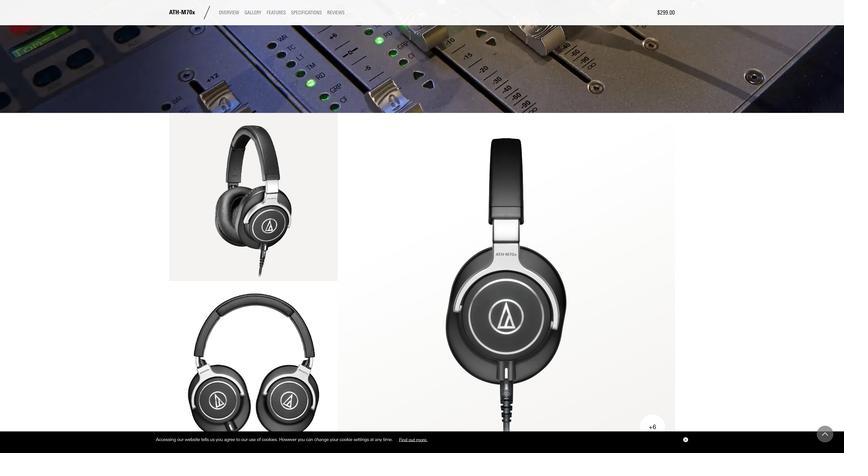 Task type: locate. For each thing, give the bounding box(es) containing it.
accessing
[[156, 438, 176, 443]]

you
[[216, 438, 223, 443], [298, 438, 305, 443]]

1 you from the left
[[216, 438, 223, 443]]

0 horizontal spatial you
[[216, 438, 223, 443]]

you right us
[[216, 438, 223, 443]]

to
[[236, 438, 240, 443]]

cookies.
[[262, 438, 278, 443]]

m70x
[[181, 9, 195, 16]]

of
[[257, 438, 261, 443]]

change
[[314, 438, 329, 443]]

2 our from the left
[[241, 438, 248, 443]]

gallery
[[245, 10, 261, 16]]

our right to
[[241, 438, 248, 443]]

find
[[399, 438, 407, 443]]

our left website
[[177, 438, 184, 443]]

you left the can
[[298, 438, 305, 443]]

features
[[267, 10, 286, 16]]

more.
[[416, 438, 428, 443]]

use
[[249, 438, 256, 443]]

divider line image
[[200, 6, 214, 19]]

0 horizontal spatial our
[[177, 438, 184, 443]]

product photo image
[[169, 113, 338, 282], [338, 113, 675, 450], [169, 282, 338, 450]]

1 horizontal spatial our
[[241, 438, 248, 443]]

us
[[210, 438, 215, 443]]

1 horizontal spatial you
[[298, 438, 305, 443]]

at
[[370, 438, 374, 443]]

any
[[375, 438, 382, 443]]

our
[[177, 438, 184, 443], [241, 438, 248, 443]]

1 our from the left
[[177, 438, 184, 443]]

2 you from the left
[[298, 438, 305, 443]]

can
[[306, 438, 313, 443]]

reviews
[[327, 10, 345, 16]]

out
[[409, 438, 415, 443]]



Task type: describe. For each thing, give the bounding box(es) containing it.
ath-
[[169, 9, 181, 16]]

cross image
[[684, 439, 687, 442]]

find out more.
[[399, 438, 428, 443]]

cookie
[[340, 438, 352, 443]]

ath-m70x
[[169, 9, 195, 16]]

agree
[[224, 438, 235, 443]]

accessing our website tells us you agree to our use of cookies. however you can change your cookie settings at any time.
[[156, 438, 394, 443]]

$299.00
[[657, 9, 675, 16]]

find out more. link
[[394, 435, 433, 445]]

however
[[279, 438, 297, 443]]

your
[[330, 438, 339, 443]]

time.
[[383, 438, 393, 443]]

overview
[[219, 10, 239, 16]]

settings
[[354, 438, 369, 443]]

website
[[185, 438, 200, 443]]

specifications
[[291, 10, 322, 16]]

arrow up image
[[822, 432, 828, 438]]

tells
[[201, 438, 209, 443]]



Task type: vqa. For each thing, say whether or not it's contained in the screenshot.
power
no



